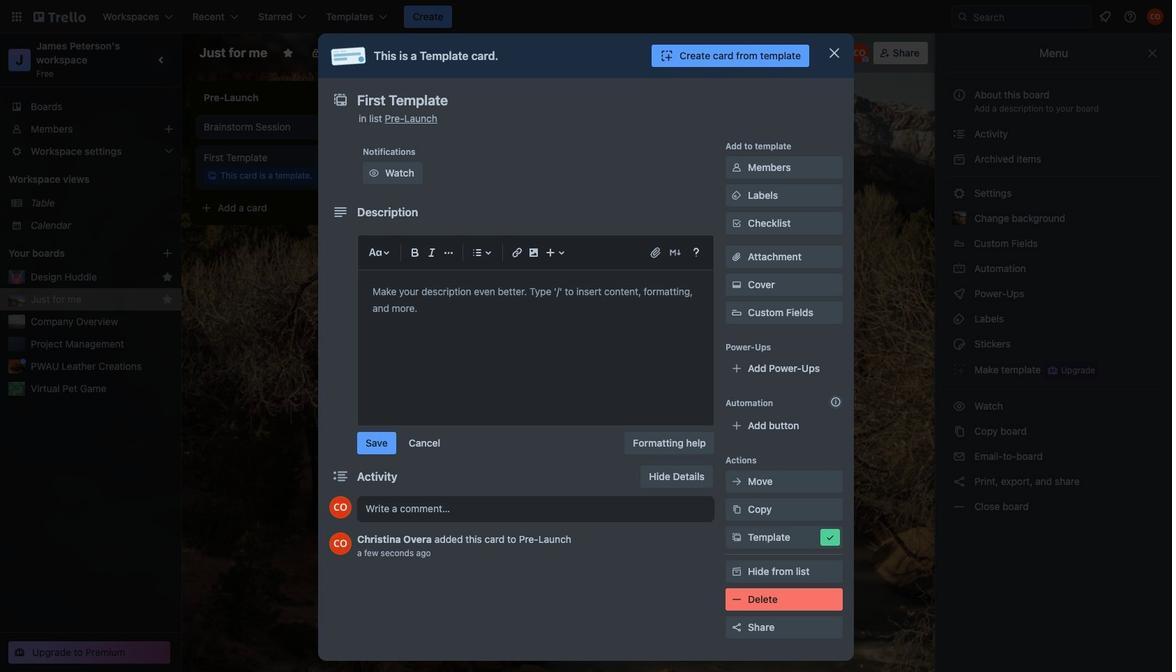 Task type: locate. For each thing, give the bounding box(es) containing it.
primary element
[[0, 0, 1173, 34]]

Write a comment text field
[[357, 496, 715, 521]]

editor toolbar
[[364, 242, 708, 264]]

your boards with 6 items element
[[8, 245, 141, 262]]

christina overa (christinaovera) image right the open information menu image
[[1147, 8, 1164, 25]]

bold ⌘b image
[[407, 244, 424, 261]]

Main content area, start typing to enter text. text field
[[373, 283, 699, 317]]

italic ⌘i image
[[424, 244, 440, 261]]

sm image
[[730, 161, 744, 174], [367, 166, 381, 180], [730, 278, 744, 292], [953, 312, 967, 326], [953, 337, 967, 351], [953, 362, 967, 376], [953, 399, 967, 413], [953, 424, 967, 438], [953, 449, 967, 463], [730, 503, 744, 517], [730, 593, 744, 607]]

add board image
[[162, 248, 173, 259]]

0 vertical spatial christina overa (christinaovera) image
[[1147, 8, 1164, 25]]

text formatting group
[[407, 244, 457, 261]]

2 vertical spatial christina overa (christinaovera) image
[[329, 533, 352, 555]]

starred icon image
[[162, 272, 173, 283], [162, 294, 173, 305]]

0 horizontal spatial christina overa (christinaovera) image
[[329, 533, 352, 555]]

open information menu image
[[1124, 10, 1138, 24]]

image image
[[526, 244, 542, 261]]

1 vertical spatial starred icon image
[[162, 294, 173, 305]]

christina overa (christinaovera) image
[[1147, 8, 1164, 25], [850, 43, 870, 63], [329, 533, 352, 555]]

2 starred icon image from the top
[[162, 294, 173, 305]]

christina overa (christinaovera) image right "close dialog" image
[[850, 43, 870, 63]]

0 vertical spatial starred icon image
[[162, 272, 173, 283]]

attach and insert link image
[[649, 246, 663, 260]]

None text field
[[350, 88, 811, 113]]

star or unstar board image
[[283, 47, 294, 59]]

text styles image
[[367, 244, 384, 261]]

Board name text field
[[193, 42, 274, 64]]

1 horizontal spatial christina overa (christinaovera) image
[[850, 43, 870, 63]]

2 horizontal spatial christina overa (christinaovera) image
[[1147, 8, 1164, 25]]

close dialog image
[[826, 45, 843, 61]]

sm image
[[702, 42, 722, 61], [953, 127, 967, 141], [953, 152, 967, 166], [953, 186, 967, 200], [730, 188, 744, 202], [953, 262, 967, 276], [953, 287, 967, 301], [730, 475, 744, 489], [953, 475, 967, 489], [953, 500, 967, 514], [730, 530, 744, 544], [824, 530, 838, 544], [730, 565, 744, 579]]

christina overa (christinaovera) image down christina overa (christinaovera) image
[[329, 533, 352, 555]]



Task type: vqa. For each thing, say whether or not it's contained in the screenshot.
text field
yes



Task type: describe. For each thing, give the bounding box(es) containing it.
customize views image
[[437, 46, 451, 60]]

christina overa (christinaovera) image
[[329, 496, 352, 519]]

Search field
[[969, 7, 1091, 27]]

more formatting image
[[440, 244, 457, 261]]

create from template… image
[[357, 202, 369, 214]]

search image
[[958, 11, 969, 22]]

lists image
[[469, 244, 486, 261]]

1 vertical spatial christina overa (christinaovera) image
[[850, 43, 870, 63]]

1 starred icon image from the top
[[162, 272, 173, 283]]

view markdown image
[[669, 246, 683, 260]]

0 notifications image
[[1097, 8, 1114, 25]]

link ⌘k image
[[509, 244, 526, 261]]

open help dialog image
[[688, 244, 705, 261]]



